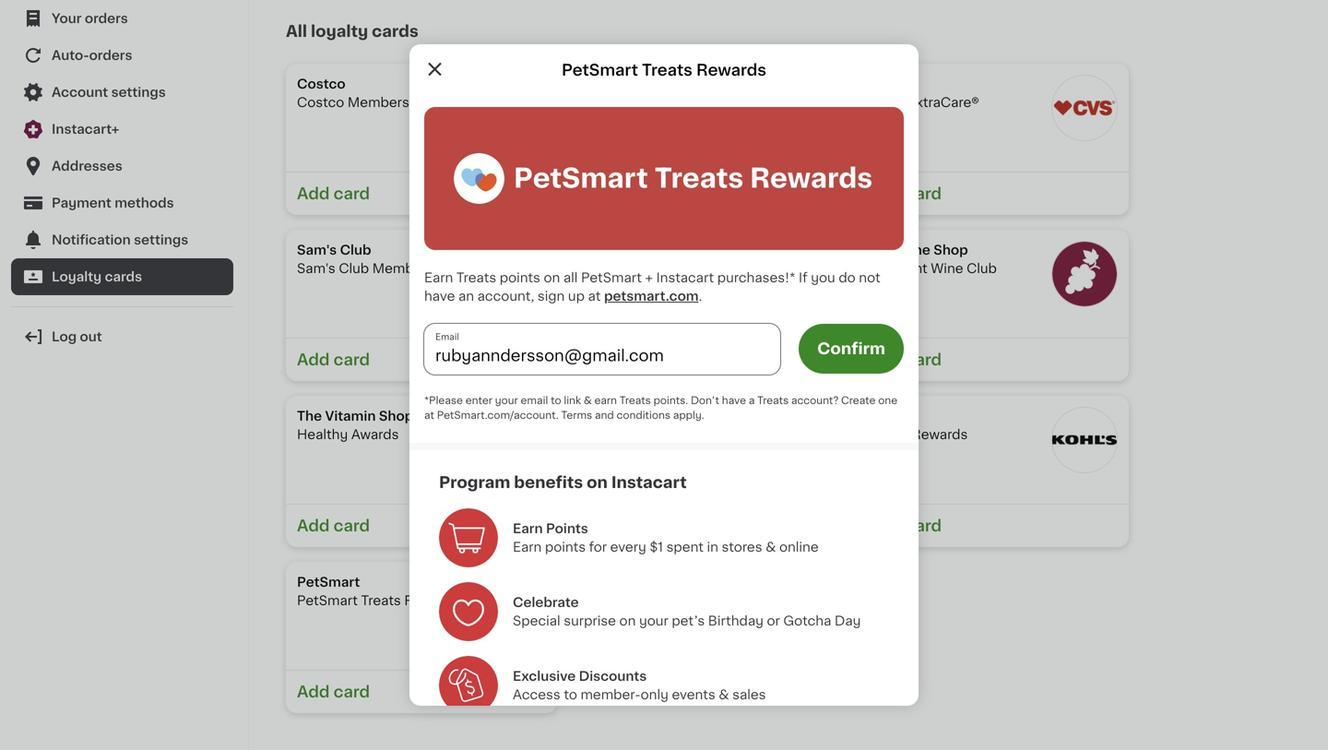 Task type: vqa. For each thing, say whether or not it's contained in the screenshot.
"athlete"
no



Task type: describe. For each thing, give the bounding box(es) containing it.
don't
[[691, 395, 720, 405]]

terms
[[561, 410, 592, 420]]

for inside randalls randalls for u®
[[642, 262, 660, 275]]

the for the vitamin shoppe® healthy awards
[[297, 410, 322, 423]]

randalls image
[[766, 241, 832, 307]]

confirm button
[[799, 324, 904, 374]]

all
[[564, 271, 578, 284]]

& inside earn points earn points for every $1 spent in stores & online
[[766, 541, 776, 554]]

vital care
[[583, 96, 645, 109]]

costco image
[[480, 75, 546, 141]]

your orders
[[52, 12, 128, 25]]

enter
[[466, 395, 493, 405]]

stores
[[722, 541, 763, 554]]

add card button for randalls for u®
[[572, 338, 843, 381]]

points inside earn points earn points for every $1 spent in stores & online
[[545, 541, 586, 554]]

vital
[[583, 96, 611, 109]]

account,
[[478, 290, 534, 303]]

add for randalls for u®
[[583, 352, 616, 368]]

loyalty
[[311, 24, 368, 39]]

discount
[[869, 262, 928, 275]]

at inside earn treats points on all petsmart + instacart purchases!* if you do not have an account, sign up at
[[588, 290, 601, 303]]

petsmart inside earn treats points on all petsmart + instacart purchases!* if you do not have an account, sign up at
[[581, 271, 642, 284]]

orders for auto-orders
[[89, 49, 132, 62]]

sephora
[[583, 410, 639, 423]]

orders for your orders
[[85, 12, 128, 25]]

payment methods
[[52, 197, 174, 209]]

add card for costco membership
[[297, 186, 370, 202]]

sales
[[733, 688, 766, 701]]

exclusive discounts image
[[439, 656, 498, 715]]

card for sam's club membership
[[334, 352, 370, 368]]

add for costco membership
[[297, 186, 330, 202]]

celebrate image
[[439, 582, 498, 641]]

card for vital care
[[620, 186, 656, 202]]

only
[[641, 688, 669, 701]]

payment methods link
[[11, 185, 233, 221]]

notification settings link
[[11, 221, 233, 258]]

log out
[[52, 330, 102, 343]]

shop
[[934, 244, 968, 256]]

your inside celebrate special surprise on your pet's birthday or gotcha day
[[639, 614, 669, 627]]

card for discount wine club
[[906, 352, 942, 368]]

& inside exclusive discounts access to member-only events & sales
[[719, 688, 729, 701]]

account
[[52, 86, 108, 99]]

card for costco membership
[[334, 186, 370, 202]]

your
[[52, 12, 82, 25]]

spent
[[667, 541, 704, 554]]

petsmart.com link
[[604, 290, 699, 303]]

the vitamin shoppe® image
[[480, 407, 546, 473]]

all loyalty cards
[[286, 24, 419, 39]]

0 vertical spatial wine
[[897, 244, 931, 256]]

instacart inside earn treats points on all petsmart + instacart purchases!* if you do not have an account, sign up at
[[656, 271, 714, 284]]

do
[[839, 271, 856, 284]]

log
[[52, 330, 77, 343]]

petsmart.com
[[604, 290, 699, 303]]

u®
[[663, 262, 680, 275]]

loyalty
[[52, 270, 102, 283]]

membership inside 'sam's club sam's club membership'
[[372, 262, 454, 275]]

1 horizontal spatial cards
[[372, 24, 419, 39]]

cvs®
[[869, 96, 904, 109]]

auto-
[[52, 49, 89, 62]]

loyalty cards
[[52, 270, 142, 283]]

$1
[[650, 541, 663, 554]]

points
[[546, 522, 588, 535]]

have inside *please enter your email to link & earn treats points. don't have a treats account? create one at petsmart.com/account. terms and conditions apply.
[[722, 395, 746, 405]]

*please enter your email to link & earn treats points. don't have a treats account? create one at petsmart.com/account. terms and conditions apply.
[[424, 395, 898, 420]]

notification
[[52, 233, 131, 246]]

you
[[811, 271, 836, 284]]

add card for sam's club membership
[[297, 352, 370, 368]]

day
[[835, 614, 861, 627]]

notification settings
[[52, 233, 188, 246]]

member-
[[581, 688, 641, 701]]

1 vertical spatial cards
[[105, 270, 142, 283]]

apply.
[[673, 410, 705, 420]]

cvs® image
[[1052, 75, 1118, 141]]

in
[[707, 541, 719, 554]]

instacart+
[[52, 123, 119, 136]]

add for kohl's rewards
[[869, 518, 902, 534]]

an
[[458, 290, 474, 303]]

on for points
[[544, 271, 560, 284]]

petsmart.com .
[[604, 290, 702, 303]]

all
[[286, 24, 307, 39]]

auto-orders
[[52, 49, 132, 62]]

exclusive
[[513, 670, 576, 683]]

celebrate
[[513, 596, 579, 609]]

for inside earn points earn points for every $1 spent in stores & online
[[589, 541, 607, 554]]

sam's club image
[[480, 241, 546, 307]]

add for discount wine club
[[869, 352, 902, 368]]

earn for earn points earn points for every $1 spent in stores & online
[[513, 522, 543, 535]]

Email text field
[[424, 324, 781, 375]]

petsmart image
[[480, 573, 546, 639]]

the vitamin shoppe® healthy awards
[[297, 410, 438, 441]]

and
[[595, 410, 614, 420]]

card for petsmart treats rewards
[[334, 684, 370, 700]]

gotcha
[[784, 614, 832, 627]]

online
[[780, 541, 819, 554]]

petsmart.com/account.
[[437, 410, 559, 420]]

the wine shop image
[[1052, 241, 1118, 307]]

card for cvs® extracare®
[[906, 186, 942, 202]]

loyalty cards link
[[11, 258, 233, 295]]

earn
[[595, 395, 617, 405]]

sign
[[538, 290, 565, 303]]

discounts
[[579, 670, 647, 683]]

points inside earn treats points on all petsmart + instacart purchases!* if you do not have an account, sign up at
[[500, 271, 541, 284]]

add for sam's club membership
[[297, 352, 330, 368]]

add card for discount wine club
[[869, 352, 942, 368]]

add card for cvs® extracare®
[[869, 186, 942, 202]]

earn for earn treats points on all petsmart + instacart purchases!* if you do not have an account, sign up at
[[424, 271, 453, 284]]

2 costco from the top
[[297, 96, 344, 109]]

earn points earn points for every $1 spent in stores & online
[[513, 522, 819, 554]]

1 sam's from the top
[[297, 244, 337, 256]]

vitamin
[[325, 410, 376, 423]]

link
[[564, 395, 581, 405]]

log out link
[[11, 318, 233, 355]]

add card button for petsmart treats rewards
[[286, 670, 557, 713]]

add card button for cvs® extracare®
[[858, 172, 1129, 215]]

add card button for costco membership
[[286, 172, 557, 215]]

petco image
[[766, 75, 832, 141]]

2 randalls from the top
[[583, 262, 638, 275]]

account?
[[792, 395, 839, 405]]

surprise
[[564, 614, 616, 627]]

extracare®
[[908, 96, 979, 109]]

add card for healthy awards
[[297, 518, 370, 534]]



Task type: locate. For each thing, give the bounding box(es) containing it.
0 vertical spatial orders
[[85, 12, 128, 25]]

0 vertical spatial petsmart treats rewards
[[562, 62, 767, 78]]

costco costco membership
[[297, 77, 430, 109]]

access
[[513, 688, 561, 701]]

if
[[799, 271, 808, 284]]

on inside earn treats points on all petsmart + instacart purchases!* if you do not have an account, sign up at
[[544, 271, 560, 284]]

for left every
[[589, 541, 607, 554]]

to inside exclusive discounts access to member-only events & sales
[[564, 688, 577, 701]]

for left u® at the top of the page
[[642, 262, 660, 275]]

club
[[340, 244, 371, 256], [339, 262, 369, 275], [967, 262, 997, 275]]

0 vertical spatial your
[[495, 395, 518, 405]]

0 vertical spatial have
[[424, 290, 455, 303]]

exclusive discounts access to member-only events & sales
[[513, 670, 766, 701]]

email
[[521, 395, 548, 405]]

settings down methods
[[134, 233, 188, 246]]

the inside "the wine shop discount wine club"
[[869, 244, 894, 256]]

on
[[544, 271, 560, 284], [587, 475, 608, 490], [620, 614, 636, 627]]

celebrate special surprise on your pet's birthday or gotcha day
[[513, 596, 861, 627]]

rewards inside petsmart petsmart treats rewards
[[404, 594, 460, 607]]

your up petsmart.com/account.
[[495, 395, 518, 405]]

earn left sam's club image at the top
[[424, 271, 453, 284]]

pet's
[[672, 614, 705, 627]]

0 vertical spatial sam's
[[297, 244, 337, 256]]

& right link at the bottom of the page
[[584, 395, 592, 405]]

points down points
[[545, 541, 586, 554]]

have inside earn treats points on all petsmart + instacart purchases!* if you do not have an account, sign up at
[[424, 290, 455, 303]]

treats inside petsmart petsmart treats rewards
[[361, 594, 401, 607]]

instacart
[[656, 271, 714, 284], [612, 475, 687, 490]]

1 vertical spatial instacart
[[612, 475, 687, 490]]

add card button for healthy awards
[[286, 504, 557, 547]]

to
[[551, 395, 561, 405], [564, 688, 577, 701]]

a
[[749, 395, 755, 405]]

2 vertical spatial on
[[620, 614, 636, 627]]

create
[[841, 395, 876, 405]]

2 vertical spatial &
[[719, 688, 729, 701]]

1 vertical spatial orders
[[89, 49, 132, 62]]

your inside *please enter your email to link & earn treats points. don't have a treats account? create one at petsmart.com/account. terms and conditions apply.
[[495, 395, 518, 405]]

1 horizontal spatial for
[[642, 262, 660, 275]]

1 horizontal spatial the
[[869, 244, 894, 256]]

program
[[439, 475, 510, 490]]

1 horizontal spatial have
[[722, 395, 746, 405]]

add card button
[[286, 172, 557, 215], [572, 172, 843, 215], [858, 172, 1129, 215], [286, 338, 557, 381], [572, 338, 843, 381], [858, 338, 1129, 381], [286, 504, 557, 547], [572, 504, 843, 547], [858, 504, 1129, 547], [286, 670, 557, 713]]

at right "up"
[[588, 290, 601, 303]]

out
[[80, 330, 102, 343]]

cvs® extracare®
[[869, 96, 979, 109]]

rewards
[[696, 62, 767, 78], [750, 165, 873, 191], [912, 428, 968, 441], [404, 594, 460, 607]]

add card for kohl's rewards
[[869, 518, 942, 534]]

0 vertical spatial at
[[588, 290, 601, 303]]

the up healthy
[[297, 410, 322, 423]]

add for petsmart treats rewards
[[297, 684, 330, 700]]

instacart up earn points earn points for every $1 spent in stores & online
[[612, 475, 687, 490]]

not
[[859, 271, 881, 284]]

1 horizontal spatial at
[[588, 290, 601, 303]]

1 randalls from the top
[[583, 244, 640, 256]]

settings for account settings
[[111, 86, 166, 99]]

0 vertical spatial the
[[869, 244, 894, 256]]

sephora image
[[766, 407, 832, 473]]

orders up auto-orders
[[85, 12, 128, 25]]

1 vertical spatial settings
[[134, 233, 188, 246]]

1 horizontal spatial your
[[639, 614, 669, 627]]

confirm
[[818, 341, 886, 357]]

kohl's rewards
[[869, 428, 968, 441]]

add card button for kohl's rewards
[[858, 504, 1129, 547]]

0 horizontal spatial on
[[544, 271, 560, 284]]

0 vertical spatial on
[[544, 271, 560, 284]]

methods
[[115, 197, 174, 209]]

1 vertical spatial costco
[[297, 96, 344, 109]]

0 vertical spatial settings
[[111, 86, 166, 99]]

program benefits on instacart
[[439, 475, 687, 490]]

wine down shop
[[931, 262, 964, 275]]

0 vertical spatial &
[[584, 395, 592, 405]]

petsmart treats rewards image
[[454, 153, 505, 204]]

1 vertical spatial for
[[589, 541, 607, 554]]

account settings link
[[11, 74, 233, 111]]

orders up account settings
[[89, 49, 132, 62]]

sam's
[[297, 244, 337, 256], [297, 262, 336, 275]]

your orders link
[[11, 0, 233, 37]]

earn points image
[[439, 508, 498, 567]]

kohl's
[[869, 428, 909, 441]]

0 vertical spatial membership
[[348, 96, 430, 109]]

have left an
[[424, 290, 455, 303]]

1 vertical spatial &
[[766, 541, 776, 554]]

events
[[672, 688, 716, 701]]

your left pet's
[[639, 614, 669, 627]]

earn left points
[[513, 522, 543, 535]]

&
[[584, 395, 592, 405], [766, 541, 776, 554], [719, 688, 729, 701]]

randalls randalls for u®
[[583, 244, 680, 275]]

awards
[[351, 428, 399, 441]]

2 horizontal spatial &
[[766, 541, 776, 554]]

1 vertical spatial at
[[424, 410, 434, 420]]

the inside the vitamin shoppe® healthy awards
[[297, 410, 322, 423]]

2 vertical spatial earn
[[513, 541, 542, 554]]

0 horizontal spatial have
[[424, 290, 455, 303]]

sam's club sam's club membership
[[297, 244, 454, 275]]

membership inside the costco costco membership
[[348, 96, 430, 109]]

benefits
[[514, 475, 583, 490]]

1 vertical spatial membership
[[372, 262, 454, 275]]

1 vertical spatial randalls
[[583, 262, 638, 275]]

1 vertical spatial earn
[[513, 522, 543, 535]]

points up account,
[[500, 271, 541, 284]]

healthy
[[297, 428, 348, 441]]

0 vertical spatial earn
[[424, 271, 453, 284]]

points
[[500, 271, 541, 284], [545, 541, 586, 554]]

1 vertical spatial have
[[722, 395, 746, 405]]

card for randalls for u®
[[620, 352, 656, 368]]

instacart+ link
[[11, 111, 233, 148]]

& left the sales
[[719, 688, 729, 701]]

settings
[[111, 86, 166, 99], [134, 233, 188, 246]]

add card
[[297, 186, 370, 202], [583, 186, 656, 202], [869, 186, 942, 202], [297, 352, 370, 368], [583, 352, 656, 368], [869, 352, 942, 368], [297, 518, 370, 534], [583, 518, 656, 534], [869, 518, 942, 534], [297, 684, 370, 700]]

0 vertical spatial for
[[642, 262, 660, 275]]

petsmart
[[562, 62, 638, 78], [514, 165, 648, 191], [581, 271, 642, 284], [297, 576, 360, 589], [297, 594, 358, 607]]

1 vertical spatial the
[[297, 410, 322, 423]]

care
[[614, 96, 645, 109]]

0 horizontal spatial your
[[495, 395, 518, 405]]

conditions
[[617, 410, 671, 420]]

1 vertical spatial points
[[545, 541, 586, 554]]

have
[[424, 290, 455, 303], [722, 395, 746, 405]]

add card button for sam's club membership
[[286, 338, 557, 381]]

at inside *please enter your email to link & earn treats points. don't have a treats account? create one at petsmart.com/account. terms and conditions apply.
[[424, 410, 434, 420]]

to inside *please enter your email to link & earn treats points. don't have a treats account? create one at petsmart.com/account. terms and conditions apply.
[[551, 395, 561, 405]]

1 costco from the top
[[297, 77, 346, 90]]

points.
[[654, 395, 688, 405]]

0 horizontal spatial &
[[584, 395, 592, 405]]

shoppe®
[[379, 410, 438, 423]]

+
[[645, 271, 653, 284]]

add card button for vital care
[[572, 172, 843, 215]]

add for vital care
[[583, 186, 616, 202]]

special
[[513, 614, 561, 627]]

1 vertical spatial wine
[[931, 262, 964, 275]]

addresses link
[[11, 148, 233, 185]]

on for surprise
[[620, 614, 636, 627]]

add card button for discount wine club
[[858, 338, 1129, 381]]

0 horizontal spatial to
[[551, 395, 561, 405]]

add card for petsmart treats rewards
[[297, 684, 370, 700]]

the for the wine shop discount wine club
[[869, 244, 894, 256]]

earn up celebrate
[[513, 541, 542, 554]]

1 vertical spatial sam's
[[297, 262, 336, 275]]

club inside "the wine shop discount wine club"
[[967, 262, 997, 275]]

card
[[334, 186, 370, 202], [620, 186, 656, 202], [906, 186, 942, 202], [334, 352, 370, 368], [620, 352, 656, 368], [906, 352, 942, 368], [334, 518, 370, 534], [620, 518, 656, 534], [906, 518, 942, 534], [334, 684, 370, 700]]

treats
[[642, 62, 693, 78], [655, 165, 744, 191], [457, 271, 497, 284], [620, 395, 651, 405], [758, 395, 789, 405], [361, 594, 401, 607]]

on right surprise
[[620, 614, 636, 627]]

card for kohl's rewards
[[906, 518, 942, 534]]

0 horizontal spatial cards
[[105, 270, 142, 283]]

membership
[[348, 96, 430, 109], [372, 262, 454, 275]]

add card for randalls for u®
[[583, 352, 656, 368]]

0 vertical spatial instacart
[[656, 271, 714, 284]]

wine up discount
[[897, 244, 931, 256]]

purchases!*
[[717, 271, 796, 284]]

petsmart treats rewards
[[562, 62, 767, 78], [514, 165, 873, 191]]

2 sam's from the top
[[297, 262, 336, 275]]

card for healthy awards
[[334, 518, 370, 534]]

payment
[[52, 197, 111, 209]]

*please
[[424, 395, 463, 405]]

every
[[610, 541, 647, 554]]

0 vertical spatial points
[[500, 271, 541, 284]]

0 horizontal spatial wine
[[897, 244, 931, 256]]

0 vertical spatial cards
[[372, 24, 419, 39]]

treats inside earn treats points on all petsmart + instacart purchases!* if you do not have an account, sign up at
[[457, 271, 497, 284]]

your
[[495, 395, 518, 405], [639, 614, 669, 627]]

1 vertical spatial your
[[639, 614, 669, 627]]

on right benefits
[[587, 475, 608, 490]]

1 horizontal spatial wine
[[931, 262, 964, 275]]

0 vertical spatial costco
[[297, 77, 346, 90]]

earn inside earn treats points on all petsmart + instacart purchases!* if you do not have an account, sign up at
[[424, 271, 453, 284]]

1 horizontal spatial points
[[545, 541, 586, 554]]

have left a on the bottom of page
[[722, 395, 746, 405]]

orders inside your orders link
[[85, 12, 128, 25]]

or
[[767, 614, 780, 627]]

0 vertical spatial to
[[551, 395, 561, 405]]

auto-orders link
[[11, 37, 233, 74]]

1 vertical spatial to
[[564, 688, 577, 701]]

0 horizontal spatial the
[[297, 410, 322, 423]]

add
[[297, 186, 330, 202], [583, 186, 616, 202], [869, 186, 902, 202], [297, 352, 330, 368], [583, 352, 616, 368], [869, 352, 902, 368], [297, 518, 330, 534], [583, 518, 616, 534], [869, 518, 902, 534], [297, 684, 330, 700]]

one
[[878, 395, 898, 405]]

wine
[[897, 244, 931, 256], [931, 262, 964, 275]]

cards down notification settings link in the left of the page
[[105, 270, 142, 283]]

cards right the loyalty
[[372, 24, 419, 39]]

settings for notification settings
[[134, 233, 188, 246]]

2 horizontal spatial on
[[620, 614, 636, 627]]

1 vertical spatial petsmart treats rewards
[[514, 165, 873, 191]]

0 horizontal spatial at
[[424, 410, 434, 420]]

kohl's image
[[1052, 407, 1118, 473]]

randalls up earn treats points on all petsmart + instacart purchases!* if you do not have an account, sign up at
[[583, 244, 640, 256]]

1 horizontal spatial to
[[564, 688, 577, 701]]

add card for vital care
[[583, 186, 656, 202]]

orders inside the auto-orders link
[[89, 49, 132, 62]]

1 horizontal spatial &
[[719, 688, 729, 701]]

on inside celebrate special surprise on your pet's birthday or gotcha day
[[620, 614, 636, 627]]

0 vertical spatial randalls
[[583, 244, 640, 256]]

birthday
[[708, 614, 764, 627]]

earn treats points on all petsmart + instacart purchases!* if you do not have an account, sign up at
[[424, 271, 884, 303]]

at down *please at left bottom
[[424, 410, 434, 420]]

the wine shop discount wine club
[[869, 244, 997, 275]]

to down exclusive
[[564, 688, 577, 701]]

add for healthy awards
[[297, 518, 330, 534]]

the up discount
[[869, 244, 894, 256]]

add for cvs® extracare®
[[869, 186, 902, 202]]

settings down the auto-orders link at the top left of page
[[111, 86, 166, 99]]

up
[[568, 290, 585, 303]]

randalls left +
[[583, 262, 638, 275]]

account settings
[[52, 86, 166, 99]]

1 horizontal spatial on
[[587, 475, 608, 490]]

to left link at the bottom of the page
[[551, 395, 561, 405]]

on up sign
[[544, 271, 560, 284]]

1 vertical spatial on
[[587, 475, 608, 490]]

& inside *please enter your email to link & earn treats points. don't have a treats account? create one at petsmart.com/account. terms and conditions apply.
[[584, 395, 592, 405]]

0 horizontal spatial points
[[500, 271, 541, 284]]

& left online
[[766, 541, 776, 554]]

0 horizontal spatial for
[[589, 541, 607, 554]]

instacart up the . on the top
[[656, 271, 714, 284]]



